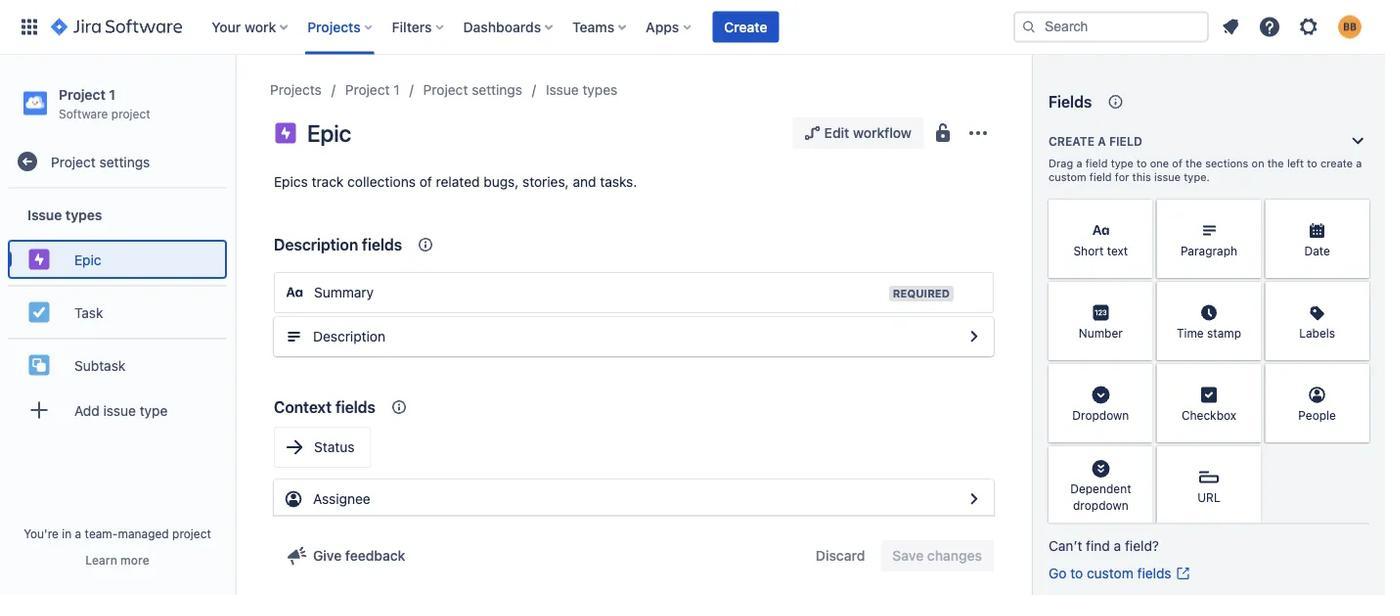 Task type: describe. For each thing, give the bounding box(es) containing it.
dashboards button
[[458, 11, 561, 43]]

more information about the context fields image for context fields
[[387, 395, 411, 419]]

your
[[212, 19, 241, 35]]

add
[[74, 402, 100, 418]]

project 1
[[345, 82, 400, 98]]

task link
[[8, 293, 227, 332]]

dashboards
[[463, 19, 541, 35]]

checkbox
[[1182, 408, 1237, 422]]

go
[[1049, 565, 1067, 581]]

labels
[[1300, 326, 1336, 340]]

time stamp
[[1177, 326, 1242, 340]]

url
[[1198, 490, 1221, 504]]

go to custom fields
[[1049, 565, 1172, 581]]

to inside the go to custom fields link
[[1071, 565, 1083, 581]]

a down more information about the fields icon
[[1098, 134, 1107, 148]]

summary
[[314, 284, 374, 300]]

custom inside drag a field type to one of the sections on the left to create a custom field for this issue type.
[[1049, 171, 1087, 183]]

project inside project 1 software project
[[111, 106, 150, 120]]

dependent dropdown
[[1071, 482, 1132, 512]]

date
[[1305, 244, 1331, 257]]

subtask link
[[8, 346, 227, 385]]

teams
[[573, 19, 615, 35]]

notifications image
[[1219, 15, 1243, 39]]

fields for description fields
[[362, 235, 402, 254]]

learn more button
[[85, 552, 149, 568]]

find
[[1086, 538, 1111, 554]]

give feedback
[[313, 548, 406, 564]]

project 1 link
[[345, 78, 400, 102]]

more information image for date
[[1345, 202, 1368, 225]]

on
[[1252, 157, 1265, 170]]

software
[[59, 106, 108, 120]]

project 1 software project
[[59, 86, 150, 120]]

field for create
[[1110, 134, 1143, 148]]

can't
[[1049, 538, 1083, 554]]

you're
[[24, 526, 59, 540]]

managed
[[118, 526, 169, 540]]

issue types for group containing issue types
[[27, 206, 102, 223]]

issue types link
[[546, 78, 618, 102]]

status
[[314, 439, 355, 455]]

description button
[[274, 317, 994, 356]]

learn
[[85, 553, 117, 567]]

fields
[[1049, 92, 1092, 111]]

more
[[120, 553, 149, 567]]

open field configuration image for description fields
[[963, 325, 986, 348]]

search image
[[1022, 19, 1037, 35]]

epic inside 'group'
[[74, 251, 101, 267]]

task
[[74, 304, 103, 320]]

filters
[[392, 19, 432, 35]]

2 the from the left
[[1268, 157, 1285, 170]]

a right 'drag'
[[1077, 157, 1083, 170]]

banner containing your work
[[0, 0, 1386, 55]]

workflow
[[853, 125, 912, 141]]

issue inside drag a field type to one of the sections on the left to create a custom field for this issue type.
[[1155, 171, 1181, 183]]

sections
[[1206, 157, 1249, 170]]

feedback
[[345, 548, 406, 564]]

issue for group containing issue types
[[27, 206, 62, 223]]

project down projects popup button
[[345, 82, 390, 98]]

context
[[274, 398, 332, 416]]

create a field
[[1049, 134, 1143, 148]]

appswitcher icon image
[[18, 15, 41, 39]]

1 vertical spatial settings
[[99, 153, 150, 170]]

text
[[1107, 244, 1129, 257]]

type inside drag a field type to one of the sections on the left to create a custom field for this issue type.
[[1111, 157, 1134, 170]]

more information image for number
[[1128, 284, 1152, 307]]

people
[[1299, 408, 1337, 422]]

0 horizontal spatial of
[[420, 174, 432, 190]]

you're in a team-managed project
[[24, 526, 211, 540]]

more information about the context fields image for description fields
[[414, 233, 438, 256]]

stories,
[[523, 174, 569, 190]]

primary element
[[12, 0, 1014, 54]]

project inside project 1 software project
[[59, 86, 106, 102]]

track
[[312, 174, 344, 190]]

project down software
[[51, 153, 96, 170]]

more information image for checkbox
[[1236, 366, 1260, 389]]

of inside drag a field type to one of the sections on the left to create a custom field for this issue type.
[[1173, 157, 1183, 170]]

learn more
[[85, 553, 149, 567]]

your profile and settings image
[[1339, 15, 1362, 39]]

more information image for paragraph
[[1236, 202, 1260, 225]]

more information image for time stamp
[[1236, 284, 1260, 307]]

filters button
[[386, 11, 452, 43]]

projects link
[[270, 78, 322, 102]]

drag
[[1049, 157, 1074, 170]]

more information image for dependent dropdown
[[1128, 448, 1152, 472]]

0 vertical spatial project settings
[[423, 82, 523, 98]]

drag a field type to one of the sections on the left to create a custom field for this issue type.
[[1049, 157, 1363, 183]]

1 horizontal spatial project
[[172, 526, 211, 540]]

issue types for the issue types link
[[546, 82, 618, 98]]

your work
[[212, 19, 276, 35]]

apps
[[646, 19, 679, 35]]

your work button
[[206, 11, 296, 43]]

go to custom fields link
[[1049, 564, 1192, 583]]

short
[[1074, 244, 1104, 257]]

epic link
[[8, 240, 227, 279]]

this
[[1133, 171, 1152, 183]]

1 vertical spatial custom
[[1087, 565, 1134, 581]]

edit
[[825, 125, 850, 141]]

0 horizontal spatial project settings link
[[8, 142, 227, 181]]



Task type: vqa. For each thing, say whether or not it's contained in the screenshot.
the topmost type
yes



Task type: locate. For each thing, give the bounding box(es) containing it.
create up 'drag'
[[1049, 134, 1095, 148]]

teams button
[[567, 11, 634, 43]]

collections
[[348, 174, 416, 190]]

projects button
[[302, 11, 380, 43]]

custom down the "can't find a field?"
[[1087, 565, 1134, 581]]

open field configuration image inside 'description' "button"
[[963, 325, 986, 348]]

1 horizontal spatial issue
[[1155, 171, 1181, 183]]

field?
[[1125, 538, 1160, 554]]

0 vertical spatial project
[[111, 106, 150, 120]]

fields
[[362, 235, 402, 254], [336, 398, 376, 416], [1138, 565, 1172, 581]]

issue down teams
[[546, 82, 579, 98]]

can't find a field?
[[1049, 538, 1160, 554]]

0 vertical spatial issue
[[1155, 171, 1181, 183]]

create right apps popup button
[[725, 19, 768, 35]]

0 vertical spatial settings
[[472, 82, 523, 98]]

more information about the fields image
[[1104, 90, 1128, 114]]

project settings link down the dashboards
[[423, 78, 523, 102]]

more information image
[[1128, 202, 1152, 225], [1236, 202, 1260, 225], [1345, 284, 1368, 307], [1128, 366, 1152, 389], [1236, 366, 1260, 389], [1128, 448, 1152, 472]]

epics
[[274, 174, 308, 190]]

1 horizontal spatial settings
[[472, 82, 523, 98]]

1 horizontal spatial epic
[[307, 119, 351, 147]]

a right create
[[1357, 157, 1363, 170]]

the up the 'type.'
[[1186, 157, 1203, 170]]

types inside group
[[65, 206, 102, 223]]

0 vertical spatial issue
[[546, 82, 579, 98]]

custom
[[1049, 171, 1087, 183], [1087, 565, 1134, 581]]

assignee
[[313, 491, 371, 507]]

type down subtask link
[[140, 402, 168, 418]]

1 vertical spatial project settings
[[51, 153, 150, 170]]

0 horizontal spatial more information about the context fields image
[[387, 395, 411, 419]]

stamp
[[1208, 326, 1242, 340]]

epic
[[307, 119, 351, 147], [74, 251, 101, 267]]

project settings down the dashboards
[[423, 82, 523, 98]]

more information image
[[1345, 202, 1368, 225], [1128, 284, 1152, 307], [1236, 284, 1260, 307], [1345, 366, 1368, 389]]

more options image
[[967, 121, 990, 145]]

in
[[62, 526, 72, 540]]

field down create a field
[[1086, 157, 1108, 170]]

issue types inside group
[[27, 206, 102, 223]]

1 horizontal spatial type
[[1111, 157, 1134, 170]]

to up 'this'
[[1137, 157, 1148, 170]]

0 horizontal spatial project settings
[[51, 153, 150, 170]]

description for description fields
[[274, 235, 358, 254]]

field left for
[[1090, 171, 1112, 183]]

more information image for short text
[[1128, 202, 1152, 225]]

0 vertical spatial fields
[[362, 235, 402, 254]]

context fields
[[274, 398, 376, 416]]

0 vertical spatial description
[[274, 235, 358, 254]]

0 vertical spatial more information about the context fields image
[[414, 233, 438, 256]]

1 vertical spatial of
[[420, 174, 432, 190]]

0 horizontal spatial issue
[[103, 402, 136, 418]]

0 horizontal spatial settings
[[99, 153, 150, 170]]

0 vertical spatial custom
[[1049, 171, 1087, 183]]

fields up "summary"
[[362, 235, 402, 254]]

project settings down software
[[51, 153, 150, 170]]

custom down 'drag'
[[1049, 171, 1087, 183]]

0 horizontal spatial issue
[[27, 206, 62, 223]]

fields for context fields
[[336, 398, 376, 416]]

of left related on the top left of the page
[[420, 174, 432, 190]]

1 for project 1
[[394, 82, 400, 98]]

the right the on
[[1268, 157, 1285, 170]]

issue for the issue types link
[[546, 82, 579, 98]]

apps button
[[640, 11, 699, 43]]

required
[[893, 287, 950, 300]]

edit workflow
[[825, 125, 912, 141]]

jira software image
[[51, 15, 182, 39], [51, 15, 182, 39]]

and
[[573, 174, 596, 190]]

description for description
[[313, 328, 386, 344]]

0 horizontal spatial the
[[1186, 157, 1203, 170]]

1 vertical spatial description
[[313, 328, 386, 344]]

type.
[[1184, 171, 1210, 183]]

1 vertical spatial more information about the context fields image
[[387, 395, 411, 419]]

open field configuration image for context fields
[[963, 487, 986, 511]]

type up for
[[1111, 157, 1134, 170]]

1 horizontal spatial more information about the context fields image
[[414, 233, 438, 256]]

more information about the context fields image down epics track collections of related bugs, stories, and tasks.
[[414, 233, 438, 256]]

projects
[[308, 19, 361, 35], [270, 82, 322, 98]]

1 vertical spatial field
[[1086, 157, 1108, 170]]

project settings link down software
[[8, 142, 227, 181]]

tasks.
[[600, 174, 637, 190]]

field
[[1110, 134, 1143, 148], [1086, 157, 1108, 170], [1090, 171, 1112, 183]]

this link will be opened in a new tab image
[[1176, 566, 1192, 581]]

description up "summary"
[[274, 235, 358, 254]]

projects for projects popup button
[[308, 19, 361, 35]]

related
[[436, 174, 480, 190]]

banner
[[0, 0, 1386, 55]]

0 vertical spatial create
[[725, 19, 768, 35]]

0 vertical spatial epic
[[307, 119, 351, 147]]

time
[[1177, 326, 1204, 340]]

discard
[[816, 548, 866, 564]]

issue right 'add'
[[103, 402, 136, 418]]

issue types up epic link
[[27, 206, 102, 223]]

description
[[274, 235, 358, 254], [313, 328, 386, 344]]

of
[[1173, 157, 1183, 170], [420, 174, 432, 190]]

more information image for dropdown
[[1128, 366, 1152, 389]]

no restrictions image
[[932, 121, 955, 145]]

add issue type button
[[8, 391, 227, 430]]

add issue type
[[74, 402, 168, 418]]

1 horizontal spatial issue
[[546, 82, 579, 98]]

dropdown
[[1074, 499, 1129, 512]]

settings down the dashboards
[[472, 82, 523, 98]]

open field configuration image inside assignee button
[[963, 487, 986, 511]]

the
[[1186, 157, 1203, 170], [1268, 157, 1285, 170]]

0 vertical spatial project settings link
[[423, 78, 523, 102]]

2 vertical spatial field
[[1090, 171, 1112, 183]]

types for group containing issue types
[[65, 206, 102, 223]]

type inside button
[[140, 402, 168, 418]]

issue down one
[[1155, 171, 1181, 183]]

create
[[1321, 157, 1354, 170]]

1 vertical spatial open field configuration image
[[963, 487, 986, 511]]

1 vertical spatial epic
[[74, 251, 101, 267]]

types down teams dropdown button
[[583, 82, 618, 98]]

create for create
[[725, 19, 768, 35]]

create inside button
[[725, 19, 768, 35]]

open field configuration image
[[963, 325, 986, 348], [963, 487, 986, 511]]

epic right issue type icon
[[307, 119, 351, 147]]

project
[[345, 82, 390, 98], [423, 82, 468, 98], [59, 86, 106, 102], [51, 153, 96, 170]]

1 horizontal spatial the
[[1268, 157, 1285, 170]]

1 vertical spatial types
[[65, 206, 102, 223]]

edit workflow button
[[793, 117, 924, 149]]

paragraph
[[1181, 244, 1238, 257]]

settings down project 1 software project
[[99, 153, 150, 170]]

group containing issue types
[[8, 189, 227, 442]]

more information about the context fields image
[[414, 233, 438, 256], [387, 395, 411, 419]]

field for drag
[[1086, 157, 1108, 170]]

1 horizontal spatial to
[[1137, 157, 1148, 170]]

projects up issue type icon
[[270, 82, 322, 98]]

more information about the context fields image right context fields
[[387, 395, 411, 419]]

create button
[[713, 11, 779, 43]]

0 vertical spatial field
[[1110, 134, 1143, 148]]

0 horizontal spatial epic
[[74, 251, 101, 267]]

projects for projects link
[[270, 82, 322, 98]]

give feedback button
[[274, 540, 417, 572]]

of right one
[[1173, 157, 1183, 170]]

types for the issue types link
[[583, 82, 618, 98]]

dropdown
[[1073, 408, 1130, 422]]

fields inside the go to custom fields link
[[1138, 565, 1172, 581]]

issue up epic link
[[27, 206, 62, 223]]

a right "find"
[[1114, 538, 1122, 554]]

dependent
[[1071, 482, 1132, 496]]

description inside "button"
[[313, 328, 386, 344]]

number
[[1079, 326, 1123, 340]]

2 horizontal spatial to
[[1308, 157, 1318, 170]]

1
[[394, 82, 400, 98], [109, 86, 116, 102]]

for
[[1115, 171, 1130, 183]]

0 horizontal spatial to
[[1071, 565, 1083, 581]]

project right managed
[[172, 526, 211, 540]]

1 vertical spatial type
[[140, 402, 168, 418]]

1 vertical spatial projects
[[270, 82, 322, 98]]

0 vertical spatial open field configuration image
[[963, 325, 986, 348]]

more information image for labels
[[1345, 284, 1368, 307]]

1 inside project 1 software project
[[109, 86, 116, 102]]

create
[[725, 19, 768, 35], [1049, 134, 1095, 148]]

group
[[8, 189, 227, 442]]

project right software
[[111, 106, 150, 120]]

0 horizontal spatial type
[[140, 402, 168, 418]]

1 the from the left
[[1186, 157, 1203, 170]]

epics track collections of related bugs, stories, and tasks.
[[274, 174, 637, 190]]

1 horizontal spatial issue types
[[546, 82, 618, 98]]

issue type icon image
[[274, 121, 298, 145]]

types up epic link
[[65, 206, 102, 223]]

1 vertical spatial issue
[[27, 206, 62, 223]]

sidebar navigation image
[[213, 78, 256, 117]]

settings image
[[1298, 15, 1321, 39]]

0 vertical spatial types
[[583, 82, 618, 98]]

2 vertical spatial fields
[[1138, 565, 1172, 581]]

create for create a field
[[1049, 134, 1095, 148]]

left
[[1288, 157, 1305, 170]]

0 vertical spatial of
[[1173, 157, 1183, 170]]

epic group
[[8, 234, 227, 285]]

fields up status
[[336, 398, 376, 416]]

add issue type image
[[27, 398, 51, 422]]

1 vertical spatial project settings link
[[8, 142, 227, 181]]

issue types down teams
[[546, 82, 618, 98]]

0 horizontal spatial project
[[111, 106, 150, 120]]

project settings link
[[423, 78, 523, 102], [8, 142, 227, 181]]

0 horizontal spatial issue types
[[27, 206, 102, 223]]

1 open field configuration image from the top
[[963, 325, 986, 348]]

1 horizontal spatial project settings
[[423, 82, 523, 98]]

fields left this link will be opened in a new tab image at the bottom right of the page
[[1138, 565, 1172, 581]]

1 vertical spatial create
[[1049, 134, 1095, 148]]

1 vertical spatial fields
[[336, 398, 376, 416]]

to right go
[[1071, 565, 1083, 581]]

more information image for people
[[1345, 366, 1368, 389]]

a right in
[[75, 526, 81, 540]]

0 vertical spatial issue types
[[546, 82, 618, 98]]

project up software
[[59, 86, 106, 102]]

work
[[245, 19, 276, 35]]

epic up task
[[74, 251, 101, 267]]

type
[[1111, 157, 1134, 170], [140, 402, 168, 418]]

issue
[[1155, 171, 1181, 183], [103, 402, 136, 418]]

0 vertical spatial projects
[[308, 19, 361, 35]]

discard button
[[804, 540, 877, 572]]

1 horizontal spatial of
[[1173, 157, 1183, 170]]

0 vertical spatial type
[[1111, 157, 1134, 170]]

one
[[1151, 157, 1170, 170]]

issue
[[546, 82, 579, 98], [27, 206, 62, 223]]

issue types
[[546, 82, 618, 98], [27, 206, 102, 223]]

1 horizontal spatial project settings link
[[423, 78, 523, 102]]

0 horizontal spatial 1
[[109, 86, 116, 102]]

issue inside button
[[103, 402, 136, 418]]

to right left
[[1308, 157, 1318, 170]]

1 horizontal spatial types
[[583, 82, 618, 98]]

settings
[[472, 82, 523, 98], [99, 153, 150, 170]]

assignee button
[[274, 480, 994, 519]]

description down "summary"
[[313, 328, 386, 344]]

description fields
[[274, 235, 402, 254]]

projects inside popup button
[[308, 19, 361, 35]]

0 horizontal spatial create
[[725, 19, 768, 35]]

issue inside group
[[27, 206, 62, 223]]

help image
[[1259, 15, 1282, 39]]

project down filters popup button
[[423, 82, 468, 98]]

short text
[[1074, 244, 1129, 257]]

1 horizontal spatial 1
[[394, 82, 400, 98]]

Search field
[[1014, 11, 1210, 43]]

1 vertical spatial issue
[[103, 402, 136, 418]]

1 vertical spatial project
[[172, 526, 211, 540]]

subtask
[[74, 357, 126, 373]]

1 horizontal spatial create
[[1049, 134, 1095, 148]]

bugs,
[[484, 174, 519, 190]]

1 vertical spatial issue types
[[27, 206, 102, 223]]

a
[[1098, 134, 1107, 148], [1077, 157, 1083, 170], [1357, 157, 1363, 170], [75, 526, 81, 540], [1114, 538, 1122, 554]]

1 for project 1 software project
[[109, 86, 116, 102]]

projects right work
[[308, 19, 361, 35]]

give
[[313, 548, 342, 564]]

field up for
[[1110, 134, 1143, 148]]

0 horizontal spatial types
[[65, 206, 102, 223]]

team-
[[85, 526, 118, 540]]

2 open field configuration image from the top
[[963, 487, 986, 511]]



